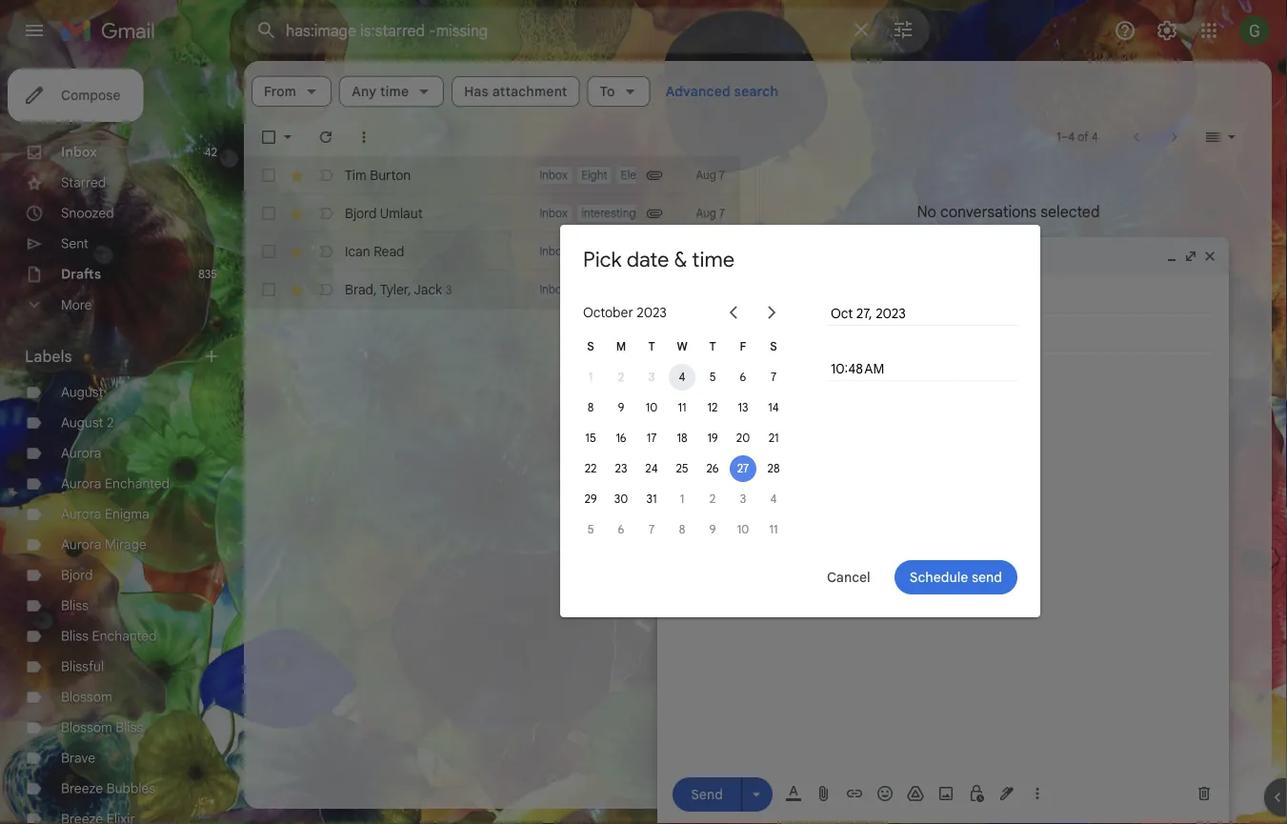 Task type: locate. For each thing, give the bounding box(es) containing it.
1 blossom from the top
[[61, 689, 112, 706]]

0 horizontal spatial ,
[[374, 281, 377, 298]]

9 oct cell
[[606, 393, 637, 423]]

2 vertical spatial bliss
[[116, 720, 143, 736]]

3 oct cell
[[637, 362, 667, 393]]

0 horizontal spatial 1
[[589, 370, 593, 385]]

bliss for bliss enchanted
[[61, 628, 89, 645]]

pick date & time
[[583, 246, 735, 273]]

aug 7 inside bjord umlaut row
[[696, 206, 725, 221]]

2 vertical spatial 2
[[107, 415, 114, 431]]

1 not important switch from the top
[[316, 166, 336, 185]]

used link
[[904, 274, 1114, 305]]

1 vertical spatial inbox link
[[536, 280, 636, 299]]

1 row from the top
[[244, 233, 741, 271]]

s column header right f
[[759, 332, 789, 362]]

30
[[615, 492, 628, 507]]

compose
[[61, 87, 121, 103]]

11 oct cell
[[667, 393, 698, 423]]

2 oct cell
[[606, 362, 637, 393]]

not important switch left tim in the top of the page
[[316, 166, 336, 185]]

enchanted up blissful
[[92, 628, 157, 645]]

7 for bjord umlaut
[[719, 206, 725, 221]]

bliss
[[61, 598, 89, 614], [61, 628, 89, 645], [116, 720, 143, 736]]

1 vertical spatial 1
[[680, 492, 685, 507]]

bubbles
[[106, 781, 155, 797]]

inbox for interesting
[[540, 206, 568, 221]]

aug 2
[[696, 244, 725, 259]]

t column header left 'w' on the top of the page
[[637, 332, 667, 362]]

tim burton row
[[244, 156, 741, 194]]

pick
[[583, 246, 622, 273]]

4 aurora from the top
[[61, 537, 101, 553]]

umlaut
[[380, 205, 423, 222]]

8
[[588, 401, 594, 415], [679, 523, 686, 537]]

selected
[[1041, 202, 1101, 221]]

18
[[677, 431, 688, 446]]

1 august from the top
[[61, 384, 103, 401]]

8 inside cell
[[588, 401, 594, 415]]

3 inside cell
[[649, 370, 655, 385]]

aurora down august 2 link
[[61, 445, 101, 462]]

1 vertical spatial 2
[[618, 370, 625, 385]]

advanced
[[666, 83, 731, 100]]

aurora up the bjord link
[[61, 537, 101, 553]]

inbox inside bjord umlaut row
[[540, 206, 568, 221]]

aug inside bjord umlaut row
[[696, 206, 717, 221]]

aug
[[696, 168, 717, 183], [696, 206, 717, 221], [696, 244, 716, 259]]

aurora for aurora enchanted
[[61, 476, 101, 492]]

3 right jack
[[446, 283, 452, 297]]

3 aurora from the top
[[61, 506, 101, 523]]

1 vertical spatial 8
[[679, 523, 686, 537]]

breeze bubbles
[[61, 781, 155, 797]]

aug inside row
[[696, 244, 716, 259]]

row containing ican read
[[244, 233, 741, 271]]

1 horizontal spatial s column header
[[759, 332, 789, 362]]

drafts
[[61, 266, 101, 283]]

inbox for friday
[[540, 244, 568, 259]]

has
[[464, 83, 489, 100]]

0 horizontal spatial t column header
[[637, 332, 667, 362]]

s
[[587, 340, 595, 354], [770, 340, 778, 354]]

row
[[244, 233, 741, 271], [244, 271, 741, 309]]

17 oct cell
[[637, 423, 667, 454]]

brad
[[345, 281, 374, 298]]

1 left 2 oct 'cell'
[[589, 370, 593, 385]]

inbox link up october
[[536, 280, 636, 299]]

25
[[676, 462, 689, 476]]

inbox inside tim burton 'row'
[[540, 168, 568, 183]]

8 down 1 nov cell
[[679, 523, 686, 537]]

18 oct cell
[[667, 423, 698, 454]]

compose button
[[8, 69, 143, 122]]

has attachment
[[464, 83, 568, 100]]

aurora up aurora mirage link at the left of the page
[[61, 506, 101, 523]]

0 vertical spatial bliss
[[61, 598, 89, 614]]

1 horizontal spatial ,
[[408, 281, 411, 298]]

3 left '4 oct' cell
[[649, 370, 655, 385]]

, left tyler
[[374, 281, 377, 298]]

mirage
[[105, 537, 147, 553]]

1 aug 7 from the top
[[696, 168, 725, 183]]

blossom down the blossom link
[[61, 720, 112, 736]]

starred link
[[61, 174, 106, 191]]

3 aug from the top
[[696, 244, 716, 259]]

conversations
[[941, 202, 1037, 221]]

Date field
[[829, 303, 1016, 324]]

friday
[[581, 244, 613, 259]]

inbox link
[[61, 144, 97, 161], [536, 280, 636, 299]]

aurora enigma
[[61, 506, 149, 523]]

2 aug from the top
[[696, 206, 717, 221]]

0 vertical spatial august
[[61, 384, 103, 401]]

aurora down aurora link
[[61, 476, 101, 492]]

0 horizontal spatial t
[[649, 340, 655, 354]]

0 vertical spatial 1
[[589, 370, 593, 385]]

row down bjord umlaut row
[[244, 271, 741, 309]]

aurora enchanted link
[[61, 476, 170, 492]]

aurora mirage link
[[61, 537, 147, 553]]

1 horizontal spatial 2
[[618, 370, 625, 385]]

not important switch for tim
[[316, 166, 336, 185]]

not important switch inside tim burton 'row'
[[316, 166, 336, 185]]

w
[[677, 340, 688, 354]]

1 vertical spatial 7
[[719, 206, 725, 221]]

bjord for the bjord link
[[61, 567, 93, 584]]

1 vertical spatial aug 7
[[696, 206, 725, 221]]

1 inside 1 nov cell
[[680, 492, 685, 507]]

1 vertical spatial bjord
[[61, 567, 93, 584]]

2 vertical spatial 7
[[649, 523, 655, 537]]

0 horizontal spatial 2
[[107, 415, 114, 431]]

0 horizontal spatial 3
[[446, 283, 452, 297]]

1 vertical spatial blossom
[[61, 720, 112, 736]]

not important switch left brad
[[316, 280, 336, 299]]

search mail image
[[250, 13, 284, 48]]

s column header left m
[[576, 332, 606, 362]]

2 t column header from the left
[[698, 332, 728, 362]]

blossom
[[61, 689, 112, 706], [61, 720, 112, 736]]

no conversations selected
[[917, 202, 1101, 221]]

eight
[[581, 168, 608, 183]]

23
[[615, 462, 628, 476]]

3
[[446, 283, 452, 297], [649, 370, 655, 385]]

1 horizontal spatial t
[[710, 340, 716, 354]]

1 horizontal spatial s
[[770, 340, 778, 354]]

0 vertical spatial 8
[[588, 401, 594, 415]]

aug 7 for umlaut
[[696, 206, 725, 221]]

august
[[61, 384, 103, 401], [61, 415, 103, 431]]

blossom down blissful
[[61, 689, 112, 706]]

None search field
[[244, 8, 930, 53]]

2 aurora from the top
[[61, 476, 101, 492]]

1 right the 31 oct "cell"
[[680, 492, 685, 507]]

inbox
[[61, 144, 97, 161], [540, 168, 568, 183], [540, 206, 568, 221], [540, 244, 568, 259], [540, 283, 568, 297]]

22
[[585, 462, 597, 476]]

t
[[649, 340, 655, 354], [710, 340, 716, 354]]

bjord inside row
[[345, 205, 377, 222]]

7 inside bjord umlaut row
[[719, 206, 725, 221]]

6 nov cell
[[606, 515, 637, 545]]

grid containing s
[[576, 332, 789, 545]]

refresh image
[[316, 128, 336, 147]]

7
[[719, 168, 725, 183], [719, 206, 725, 221], [649, 523, 655, 537]]

s right f column header
[[770, 340, 778, 354]]

3 not important switch from the top
[[316, 242, 336, 261]]

2 aug 7 from the top
[[696, 206, 725, 221]]

0 horizontal spatial bjord
[[61, 567, 93, 584]]

bjord
[[345, 205, 377, 222], [61, 567, 93, 584]]

grid inside pick date & time "dialog"
[[576, 332, 789, 545]]

0 vertical spatial bjord
[[345, 205, 377, 222]]

1 horizontal spatial t column header
[[698, 332, 728, 362]]

not important switch inside bjord umlaut row
[[316, 204, 336, 223]]

toggle split pane mode image
[[1204, 128, 1223, 147]]

time
[[692, 246, 735, 273]]

24 oct cell
[[637, 454, 667, 484]]

2 t from the left
[[710, 340, 716, 354]]

1 horizontal spatial 8
[[679, 523, 686, 537]]

0 vertical spatial aug
[[696, 168, 717, 183]]

aurora
[[61, 445, 101, 462], [61, 476, 101, 492], [61, 506, 101, 523], [61, 537, 101, 553]]

9
[[618, 401, 625, 415]]

2 inside 'labels' navigation
[[107, 415, 114, 431]]

, left jack
[[408, 281, 411, 298]]

row containing brad
[[244, 271, 741, 309]]

breeze bubbles link
[[61, 781, 155, 797]]

0 vertical spatial 7
[[719, 168, 725, 183]]

not important switch left the 'bjord umlaut' on the left of page
[[316, 204, 336, 223]]

15
[[586, 431, 596, 446]]

bjord umlaut row
[[244, 194, 741, 233]]

1 aug from the top
[[696, 168, 717, 183]]

grid
[[576, 332, 789, 545]]

7 inside tim burton 'row'
[[719, 168, 725, 183]]

16 oct cell
[[606, 423, 637, 454]]

1 vertical spatial bliss
[[61, 628, 89, 645]]

october 2023
[[583, 304, 667, 321]]

breeze
[[61, 781, 103, 797]]

bjord link
[[61, 567, 93, 584]]

2 , from the left
[[408, 281, 411, 298]]

1 vertical spatial 3
[[649, 370, 655, 385]]

25 oct cell
[[667, 454, 698, 484]]

2 not important switch from the top
[[316, 204, 336, 223]]

1 vertical spatial august
[[61, 415, 103, 431]]

t column header left f
[[698, 332, 728, 362]]

0 vertical spatial 2
[[719, 244, 725, 259]]

0 horizontal spatial 8
[[588, 401, 594, 415]]

0 horizontal spatial inbox link
[[61, 144, 97, 161]]

0 vertical spatial inbox link
[[61, 144, 97, 161]]

burton
[[370, 167, 411, 183]]

8 oct cell
[[576, 393, 606, 423]]

enchanted
[[105, 476, 170, 492], [92, 628, 157, 645]]

8 left "9"
[[588, 401, 594, 415]]

11
[[678, 401, 687, 415]]

row up jack
[[244, 233, 741, 271]]

,
[[374, 281, 377, 298], [408, 281, 411, 298]]

not important switch
[[316, 166, 336, 185], [316, 204, 336, 223], [316, 242, 336, 261], [316, 280, 336, 299]]

2 august from the top
[[61, 415, 103, 431]]

0 vertical spatial aug 7
[[696, 168, 725, 183]]

aug 7 inside tim burton 'row'
[[696, 168, 725, 183]]

blossom for blossom bliss
[[61, 720, 112, 736]]

1 vertical spatial enchanted
[[92, 628, 157, 645]]

1 horizontal spatial 1
[[680, 492, 685, 507]]

august down the august link at the top left of page
[[61, 415, 103, 431]]

2 vertical spatial aug
[[696, 244, 716, 259]]

0 vertical spatial 3
[[446, 283, 452, 297]]

6
[[618, 523, 625, 537]]

bjord inside 'labels' navigation
[[61, 567, 93, 584]]

labels heading
[[25, 347, 202, 366]]

aug inside tim burton 'row'
[[696, 168, 717, 183]]

1 aurora from the top
[[61, 445, 101, 462]]

aug for umlaut
[[696, 206, 717, 221]]

8 inside cell
[[679, 523, 686, 537]]

15 oct cell
[[576, 423, 606, 454]]

2 blossom from the top
[[61, 720, 112, 736]]

enchanted up enigma
[[105, 476, 170, 492]]

tim burton
[[345, 167, 411, 183]]

t right m column header
[[649, 340, 655, 354]]

brave
[[61, 750, 95, 767]]

2 horizontal spatial 2
[[719, 244, 725, 259]]

s column header
[[576, 332, 606, 362], [759, 332, 789, 362]]

1 horizontal spatial 3
[[649, 370, 655, 385]]

42
[[205, 145, 217, 160]]

enigma
[[105, 506, 149, 523]]

aug for burton
[[696, 168, 717, 183]]

tim
[[345, 167, 367, 183]]

0 vertical spatial blossom
[[61, 689, 112, 706]]

bjord up ican
[[345, 205, 377, 222]]

0 vertical spatial enchanted
[[105, 476, 170, 492]]

2 row from the top
[[244, 271, 741, 309]]

5 nov cell
[[576, 515, 606, 545]]

0 horizontal spatial s column header
[[576, 332, 606, 362]]

1 inside 1 oct cell
[[589, 370, 593, 385]]

sent
[[61, 235, 89, 252]]

t column header
[[637, 332, 667, 362], [698, 332, 728, 362]]

date
[[627, 246, 669, 273]]

has attachment button
[[452, 76, 580, 107]]

blissful
[[61, 659, 104, 675]]

1 horizontal spatial bjord
[[345, 205, 377, 222]]

2 inside 'cell'
[[618, 370, 625, 385]]

bjord up bliss link
[[61, 567, 93, 584]]

0 horizontal spatial s
[[587, 340, 595, 354]]

settings image
[[1156, 19, 1179, 42]]

no conversations selected main content
[[244, 61, 1273, 809]]

2
[[719, 244, 725, 259], [618, 370, 625, 385], [107, 415, 114, 431]]

inbox link up starred
[[61, 144, 97, 161]]

advanced search options image
[[885, 10, 923, 49]]

interesting
[[581, 206, 636, 221]]

1 vertical spatial aug
[[696, 206, 717, 221]]

august up "august 2"
[[61, 384, 103, 401]]

t right w column header
[[710, 340, 716, 354]]

2 inside row
[[719, 244, 725, 259]]

attachment
[[493, 83, 568, 100]]

not important switch left ican
[[316, 242, 336, 261]]

s left m
[[587, 340, 595, 354]]

1 for 1 nov cell
[[680, 492, 685, 507]]



Task type: vqa. For each thing, say whether or not it's contained in the screenshot.
M
yes



Task type: describe. For each thing, give the bounding box(es) containing it.
29
[[585, 492, 597, 507]]

4
[[679, 370, 686, 385]]

1 s column header from the left
[[576, 332, 606, 362]]

2 s column header from the left
[[759, 332, 789, 362]]

8 nov cell
[[667, 515, 698, 545]]

blissful link
[[61, 659, 104, 675]]

w column header
[[667, 332, 698, 362]]

drafts link
[[61, 266, 101, 283]]

ican read
[[345, 243, 405, 260]]

august link
[[61, 384, 103, 401]]

1 for 1 oct cell
[[589, 370, 593, 385]]

7 nov cell
[[637, 515, 667, 545]]

bjord umlaut
[[345, 205, 423, 222]]

ican
[[345, 243, 370, 260]]

f
[[740, 340, 747, 354]]

2 for august 2
[[107, 415, 114, 431]]

1 s from the left
[[587, 340, 595, 354]]

pick date & time heading
[[583, 246, 735, 273]]

1 horizontal spatial inbox link
[[536, 280, 636, 299]]

brave link
[[61, 750, 95, 767]]

more button
[[0, 290, 229, 320]]

august 2 link
[[61, 415, 114, 431]]

aurora enigma link
[[61, 506, 149, 523]]

no
[[917, 202, 937, 221]]

blossom link
[[61, 689, 112, 706]]

m column header
[[606, 332, 637, 362]]

1 t from the left
[[649, 340, 655, 354]]

f column header
[[728, 332, 759, 362]]

10 oct cell
[[637, 393, 667, 423]]

2 s from the left
[[770, 340, 778, 354]]

2 for aug 2
[[719, 244, 725, 259]]

aug for read
[[696, 244, 716, 259]]

4 oct cell
[[667, 362, 698, 393]]

more
[[61, 297, 92, 313]]

read
[[374, 243, 405, 260]]

inbox inside 'labels' navigation
[[61, 144, 97, 161]]

inbox for eight
[[540, 168, 568, 183]]

blossom for the blossom link
[[61, 689, 112, 706]]

october 2023 row
[[576, 294, 789, 332]]

labels navigation
[[0, 61, 244, 825]]

2023
[[637, 304, 667, 321]]

advanced search button
[[658, 74, 787, 109]]

clear search image
[[843, 10, 881, 49]]

8 for 8 oct cell on the left of the page
[[588, 401, 594, 415]]

tyler
[[380, 281, 408, 298]]

jack
[[414, 281, 442, 298]]

aurora for aurora link
[[61, 445, 101, 462]]

bjord for bjord umlaut
[[345, 205, 377, 222]]

4 not important switch from the top
[[316, 280, 336, 299]]

1 t column header from the left
[[637, 332, 667, 362]]

brad , tyler , jack 3
[[345, 281, 452, 298]]

&
[[674, 246, 687, 273]]

blossom bliss
[[61, 720, 143, 736]]

29 oct cell
[[576, 484, 606, 515]]

aurora for aurora mirage
[[61, 537, 101, 553]]

bliss enchanted
[[61, 628, 157, 645]]

aurora enchanted
[[61, 476, 170, 492]]

1 , from the left
[[374, 281, 377, 298]]

blossom bliss link
[[61, 720, 143, 736]]

23 oct cell
[[606, 454, 637, 484]]

22 oct cell
[[576, 454, 606, 484]]

used
[[1027, 287, 1060, 304]]

october
[[583, 304, 634, 321]]

aurora for aurora enigma
[[61, 506, 101, 523]]

24
[[646, 462, 658, 476]]

835
[[199, 267, 217, 282]]

Time field
[[829, 358, 1016, 379]]

aug 7 for burton
[[696, 168, 725, 183]]

30 oct cell
[[606, 484, 637, 515]]

31
[[647, 492, 657, 507]]

bunny
[[623, 243, 661, 260]]

august for august 2
[[61, 415, 103, 431]]

8 for 8 nov cell
[[679, 523, 686, 537]]

advanced search
[[666, 83, 779, 100]]

august for the august link at the top left of page
[[61, 384, 103, 401]]

m
[[617, 340, 626, 354]]

bliss for bliss link
[[61, 598, 89, 614]]

follow link to manage storage image
[[1067, 286, 1086, 305]]

pick date & time dialog
[[560, 225, 1041, 618]]

bliss enchanted link
[[61, 628, 157, 645]]

1 nov cell
[[667, 484, 698, 515]]

5
[[588, 523, 594, 537]]

7 for tim burton
[[719, 168, 725, 183]]

10
[[646, 401, 658, 415]]

1 oct cell
[[576, 362, 606, 393]]

inbox link inside 'labels' navigation
[[61, 144, 97, 161]]

enchanted for bliss enchanted
[[92, 628, 157, 645]]

aurora link
[[61, 445, 101, 462]]

enchanted for aurora enchanted
[[105, 476, 170, 492]]

7 inside cell
[[649, 523, 655, 537]]

august 2
[[61, 415, 114, 431]]

labels
[[25, 347, 72, 366]]

sent link
[[61, 235, 89, 252]]

3 inside brad , tyler , jack 3
[[446, 283, 452, 297]]

16
[[616, 431, 627, 446]]

starred
[[61, 174, 106, 191]]

search
[[735, 83, 779, 100]]

17
[[647, 431, 657, 446]]

snoozed
[[61, 205, 114, 222]]

snoozed link
[[61, 205, 114, 222]]

31 oct cell
[[637, 484, 667, 515]]

main menu image
[[23, 19, 46, 42]]

bliss link
[[61, 598, 89, 614]]

not important switch for bjord
[[316, 204, 336, 223]]

aurora mirage
[[61, 537, 147, 553]]

not important switch for ican
[[316, 242, 336, 261]]



